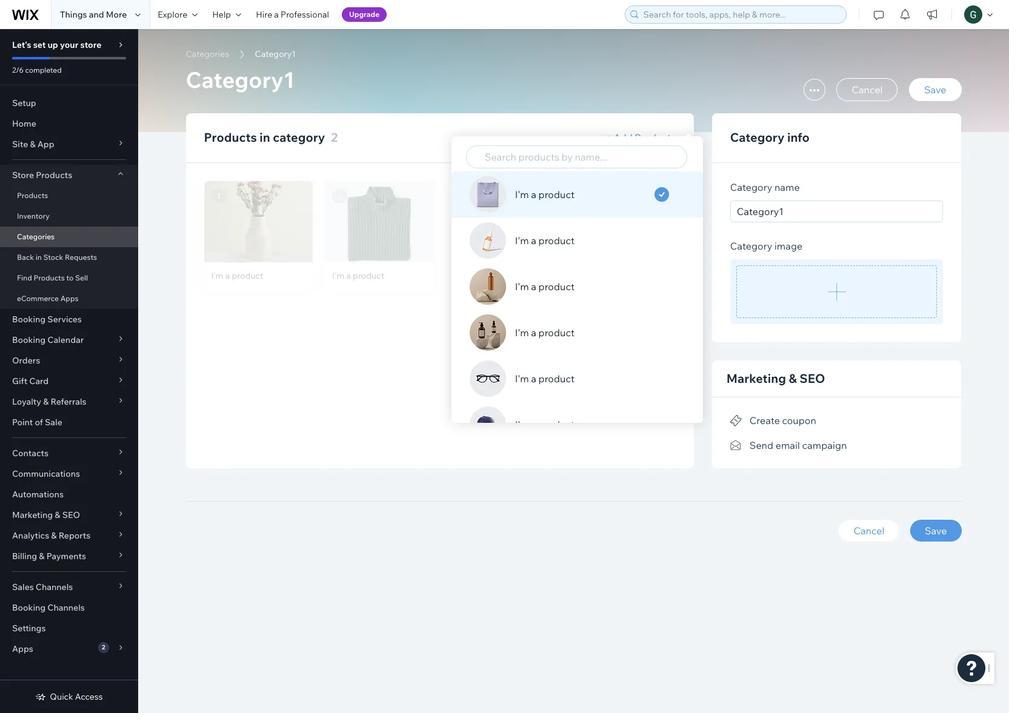 Task type: describe. For each thing, give the bounding box(es) containing it.
and
[[89, 9, 104, 20]]

things and more
[[60, 9, 127, 20]]

explore
[[158, 9, 188, 20]]

automations link
[[0, 485, 138, 505]]

create
[[750, 415, 781, 427]]

orders
[[12, 355, 40, 366]]

analytics & reports button
[[0, 526, 138, 546]]

categories inside sidebar element
[[17, 232, 55, 241]]

seo inside dropdown button
[[62, 510, 80, 521]]

payments
[[46, 551, 86, 562]]

add
[[614, 132, 633, 144]]

a inside hire a professional link
[[274, 9, 279, 20]]

0 horizontal spatial categories link
[[0, 227, 138, 247]]

loyalty
[[12, 397, 41, 408]]

loyalty & referrals
[[12, 397, 86, 408]]

point of sale link
[[0, 412, 138, 433]]

& inside category1 form
[[789, 371, 797, 386]]

send
[[750, 440, 774, 452]]

upgrade
[[349, 10, 380, 19]]

services
[[47, 314, 82, 325]]

& for 'marketing & seo' dropdown button at left
[[55, 510, 60, 521]]

analytics
[[12, 531, 49, 542]]

back in stock requests link
[[0, 247, 138, 268]]

category1 form
[[138, 29, 1010, 714]]

site
[[12, 139, 28, 150]]

0 vertical spatial save
[[925, 84, 947, 96]]

send email campaign button
[[731, 437, 848, 454]]

gift card
[[12, 376, 49, 387]]

help button
[[205, 0, 249, 29]]

campaign
[[803, 440, 848, 452]]

products for find products to sell
[[34, 274, 65, 283]]

ecommerce apps
[[17, 294, 79, 303]]

1 vertical spatial category1
[[186, 66, 295, 93]]

category info
[[731, 130, 810, 145]]

& for the site & app popup button
[[30, 139, 36, 150]]

promote coupon image
[[731, 416, 743, 427]]

point of sale
[[12, 417, 62, 428]]

communications
[[12, 469, 80, 480]]

billing & payments
[[12, 551, 86, 562]]

gift card button
[[0, 371, 138, 392]]

upgrade button
[[342, 7, 387, 22]]

analytics & reports
[[12, 531, 90, 542]]

reports
[[59, 531, 90, 542]]

billing
[[12, 551, 37, 562]]

2/6
[[12, 66, 24, 75]]

channels for booking channels
[[47, 603, 85, 614]]

point
[[12, 417, 33, 428]]

products for add products
[[635, 132, 676, 144]]

0 vertical spatial cancel
[[852, 84, 883, 96]]

email
[[776, 440, 801, 452]]

quick access button
[[35, 692, 103, 703]]

find products to sell link
[[0, 268, 138, 289]]

& for loyalty & referrals dropdown button
[[43, 397, 49, 408]]

referrals
[[51, 397, 86, 408]]

booking channels link
[[0, 598, 138, 619]]

add products
[[612, 132, 676, 144]]

to
[[66, 274, 74, 283]]

site & app
[[12, 139, 54, 150]]

inventory link
[[0, 206, 138, 227]]

in for back
[[36, 253, 42, 262]]

store products button
[[0, 165, 138, 186]]

ecommerce apps link
[[0, 289, 138, 309]]

categories inside category1 form
[[186, 49, 229, 59]]

category
[[273, 130, 325, 145]]

marketing & seo button
[[0, 505, 138, 526]]

requests
[[65, 253, 97, 262]]

contacts
[[12, 448, 49, 459]]

booking for booking channels
[[12, 603, 46, 614]]

completed
[[25, 66, 62, 75]]

category for category image
[[731, 240, 773, 252]]

calendar
[[47, 335, 84, 346]]

booking channels
[[12, 603, 85, 614]]

booking services link
[[0, 309, 138, 330]]

& for billing & payments dropdown button
[[39, 551, 45, 562]]

5 i'm a product image from the top
[[470, 361, 506, 397]]

marketing inside dropdown button
[[12, 510, 53, 521]]

booking calendar
[[12, 335, 84, 346]]

name
[[775, 181, 800, 193]]

store
[[12, 170, 34, 181]]

more
[[106, 9, 127, 20]]

sales channels button
[[0, 577, 138, 598]]

sale
[[45, 417, 62, 428]]

1 i'm a product image from the top
[[470, 176, 506, 213]]

let's
[[12, 39, 31, 50]]

coupon
[[783, 415, 817, 427]]

your
[[60, 39, 78, 50]]



Task type: locate. For each thing, give the bounding box(es) containing it.
marketing
[[727, 371, 787, 386], [12, 510, 53, 521]]

& for the analytics & reports popup button
[[51, 531, 57, 542]]

1 vertical spatial 2
[[102, 644, 105, 652]]

2 category from the top
[[731, 181, 773, 193]]

3 booking from the top
[[12, 603, 46, 614]]

plus xs image
[[606, 136, 612, 142]]

1 vertical spatial channels
[[47, 603, 85, 614]]

0 horizontal spatial marketing & seo
[[12, 510, 80, 521]]

1 horizontal spatial apps
[[60, 294, 79, 303]]

in right back
[[36, 253, 42, 262]]

2 inside category1 form
[[331, 130, 338, 145]]

marketing up analytics on the left bottom of the page
[[12, 510, 53, 521]]

& right site
[[30, 139, 36, 150]]

1 category from the top
[[731, 130, 785, 145]]

2 i'm a product image from the top
[[470, 223, 506, 259]]

settings
[[12, 624, 46, 634]]

2 down the "settings" link at bottom left
[[102, 644, 105, 652]]

0 vertical spatial booking
[[12, 314, 46, 325]]

category left name
[[731, 181, 773, 193]]

apps down find products to sell link
[[60, 294, 79, 303]]

set
[[33, 39, 46, 50]]

categories link inside category1 form
[[180, 48, 235, 60]]

booking for booking calendar
[[12, 335, 46, 346]]

0 vertical spatial marketing & seo
[[727, 371, 826, 386]]

product
[[539, 189, 575, 201], [539, 235, 575, 247], [232, 271, 263, 282], [353, 271, 385, 282], [539, 281, 575, 293], [539, 327, 575, 339], [539, 373, 575, 385], [539, 419, 575, 431]]

0 vertical spatial 2
[[331, 130, 338, 145]]

1 vertical spatial marketing & seo
[[12, 510, 80, 521]]

hire a professional
[[256, 9, 329, 20]]

billing & payments button
[[0, 546, 138, 567]]

1 vertical spatial apps
[[12, 644, 33, 655]]

categories down the inventory at the left top of the page
[[17, 232, 55, 241]]

category name
[[731, 181, 800, 193]]

up
[[48, 39, 58, 50]]

in left category
[[260, 130, 270, 145]]

professional
[[281, 9, 329, 20]]

4 i'm a product image from the top
[[470, 315, 506, 351]]

sidebar element
[[0, 29, 138, 714]]

sell
[[75, 274, 88, 283]]

apps down 'settings'
[[12, 644, 33, 655]]

category image
[[731, 240, 803, 252]]

1 vertical spatial categories
[[17, 232, 55, 241]]

0 vertical spatial category1
[[255, 49, 296, 59]]

booking inside "popup button"
[[12, 335, 46, 346]]

back in stock requests
[[17, 253, 97, 262]]

info
[[788, 130, 810, 145]]

products for store products
[[36, 170, 72, 181]]

1 vertical spatial save
[[926, 525, 948, 537]]

marketing & seo up analytics & reports
[[12, 510, 80, 521]]

categories link down help
[[180, 48, 235, 60]]

1 horizontal spatial marketing
[[727, 371, 787, 386]]

marketing & seo inside category1 form
[[727, 371, 826, 386]]

categories down help
[[186, 49, 229, 59]]

3 i'm a product image from the top
[[470, 269, 506, 305]]

ecommerce
[[17, 294, 59, 303]]

products inside popup button
[[36, 170, 72, 181]]

booking up orders
[[12, 335, 46, 346]]

channels inside popup button
[[36, 582, 73, 593]]

1 horizontal spatial categories link
[[180, 48, 235, 60]]

create coupon button
[[731, 412, 817, 430]]

booking
[[12, 314, 46, 325], [12, 335, 46, 346], [12, 603, 46, 614]]

apps inside the 'ecommerce apps' link
[[60, 294, 79, 303]]

in inside sidebar element
[[36, 253, 42, 262]]

image
[[775, 240, 803, 252]]

1 vertical spatial cancel button
[[840, 520, 900, 542]]

0 horizontal spatial categories
[[17, 232, 55, 241]]

0 horizontal spatial seo
[[62, 510, 80, 521]]

settings link
[[0, 619, 138, 639]]

2 vertical spatial booking
[[12, 603, 46, 614]]

1 vertical spatial save button
[[911, 520, 962, 542]]

1 vertical spatial categories link
[[0, 227, 138, 247]]

channels
[[36, 582, 73, 593], [47, 603, 85, 614]]

1 vertical spatial category
[[731, 181, 773, 193]]

& right billing
[[39, 551, 45, 562]]

category for category info
[[731, 130, 785, 145]]

in for products
[[260, 130, 270, 145]]

0 vertical spatial cancel button
[[837, 78, 899, 101]]

2 right category
[[331, 130, 338, 145]]

hire
[[256, 9, 272, 20]]

cancel button
[[837, 78, 899, 101], [840, 520, 900, 542]]

a
[[274, 9, 279, 20], [531, 189, 537, 201], [531, 235, 537, 247], [225, 271, 230, 282], [346, 271, 351, 282], [531, 281, 537, 293], [531, 327, 537, 339], [531, 373, 537, 385], [531, 419, 537, 431]]

1 vertical spatial in
[[36, 253, 42, 262]]

access
[[75, 692, 103, 703]]

app
[[37, 139, 54, 150]]

Category name text field
[[731, 201, 944, 223]]

setup link
[[0, 93, 138, 113]]

back
[[17, 253, 34, 262]]

2 vertical spatial category
[[731, 240, 773, 252]]

0 vertical spatial apps
[[60, 294, 79, 303]]

2/6 completed
[[12, 66, 62, 75]]

cancel
[[852, 84, 883, 96], [854, 525, 885, 537]]

Search for tools, apps, help & more... field
[[640, 6, 843, 23]]

products in category 2
[[204, 130, 338, 145]]

0 vertical spatial channels
[[36, 582, 73, 593]]

sales channels
[[12, 582, 73, 593]]

find
[[17, 274, 32, 283]]

save
[[925, 84, 947, 96], [926, 525, 948, 537]]

2 booking from the top
[[12, 335, 46, 346]]

promote newsletter image
[[731, 441, 743, 452]]

help
[[212, 9, 231, 20]]

categories
[[186, 49, 229, 59], [17, 232, 55, 241]]

0 horizontal spatial marketing
[[12, 510, 53, 521]]

& left reports
[[51, 531, 57, 542]]

0 vertical spatial categories
[[186, 49, 229, 59]]

& up coupon
[[789, 371, 797, 386]]

0 vertical spatial seo
[[800, 371, 826, 386]]

booking up 'settings'
[[12, 603, 46, 614]]

category for category name
[[731, 181, 773, 193]]

find products to sell
[[17, 274, 88, 283]]

channels up booking channels
[[36, 582, 73, 593]]

0 vertical spatial categories link
[[180, 48, 235, 60]]

send email campaign
[[750, 440, 848, 452]]

home link
[[0, 113, 138, 134]]

booking for booking services
[[12, 314, 46, 325]]

communications button
[[0, 464, 138, 485]]

1 vertical spatial booking
[[12, 335, 46, 346]]

1 vertical spatial cancel
[[854, 525, 885, 537]]

stock
[[43, 253, 63, 262]]

& right loyalty
[[43, 397, 49, 408]]

1 horizontal spatial 2
[[331, 130, 338, 145]]

2
[[331, 130, 338, 145], [102, 644, 105, 652]]

0 horizontal spatial apps
[[12, 644, 33, 655]]

setup
[[12, 98, 36, 109]]

things
[[60, 9, 87, 20]]

category left image
[[731, 240, 773, 252]]

create coupon
[[750, 415, 817, 427]]

2 inside sidebar element
[[102, 644, 105, 652]]

i'm a product image
[[470, 176, 506, 213], [470, 223, 506, 259], [470, 269, 506, 305], [470, 315, 506, 351], [470, 361, 506, 397]]

0 horizontal spatial in
[[36, 253, 42, 262]]

1 vertical spatial seo
[[62, 510, 80, 521]]

apps
[[60, 294, 79, 303], [12, 644, 33, 655]]

sales
[[12, 582, 34, 593]]

card
[[29, 376, 49, 387]]

quick
[[50, 692, 73, 703]]

0 vertical spatial marketing
[[727, 371, 787, 386]]

channels down sales channels popup button
[[47, 603, 85, 614]]

category left info
[[731, 130, 785, 145]]

site & app button
[[0, 134, 138, 155]]

& up analytics & reports
[[55, 510, 60, 521]]

in inside category1 form
[[260, 130, 270, 145]]

in
[[260, 130, 270, 145], [36, 253, 42, 262]]

0 horizontal spatial 2
[[102, 644, 105, 652]]

0 vertical spatial save button
[[910, 78, 962, 101]]

products
[[204, 130, 257, 145], [635, 132, 676, 144], [36, 170, 72, 181], [17, 191, 48, 200], [34, 274, 65, 283]]

seo up coupon
[[800, 371, 826, 386]]

1 horizontal spatial in
[[260, 130, 270, 145]]

1 horizontal spatial seo
[[800, 371, 826, 386]]

seo down automations link
[[62, 510, 80, 521]]

quick access
[[50, 692, 103, 703]]

loyalty & referrals button
[[0, 392, 138, 412]]

1 vertical spatial marketing
[[12, 510, 53, 521]]

marketing inside category1 form
[[727, 371, 787, 386]]

1 horizontal spatial categories
[[186, 49, 229, 59]]

0 vertical spatial in
[[260, 130, 270, 145]]

gift
[[12, 376, 27, 387]]

marketing up the create
[[727, 371, 787, 386]]

i'm a product
[[515, 189, 575, 201], [515, 235, 575, 247], [211, 271, 263, 282], [332, 271, 385, 282], [515, 281, 575, 293], [515, 327, 575, 339], [515, 373, 575, 385], [515, 419, 575, 431]]

store products
[[12, 170, 72, 181]]

0 vertical spatial category
[[731, 130, 785, 145]]

contacts button
[[0, 443, 138, 464]]

channels for sales channels
[[36, 582, 73, 593]]

marketing & seo inside dropdown button
[[12, 510, 80, 521]]

booking down the ecommerce
[[12, 314, 46, 325]]

1 horizontal spatial marketing & seo
[[727, 371, 826, 386]]

booking calendar button
[[0, 330, 138, 351]]

Select box search field
[[466, 146, 688, 169]]

home
[[12, 118, 36, 129]]

i'm
[[515, 189, 529, 201], [515, 235, 529, 247], [211, 271, 224, 282], [332, 271, 345, 282], [515, 281, 529, 293], [515, 327, 529, 339], [515, 373, 529, 385], [515, 419, 529, 431]]

3 category from the top
[[731, 240, 773, 252]]

store
[[80, 39, 102, 50]]

of
[[35, 417, 43, 428]]

products link
[[0, 186, 138, 206]]

marketing & seo up create coupon button
[[727, 371, 826, 386]]

1 booking from the top
[[12, 314, 46, 325]]

seo inside category1 form
[[800, 371, 826, 386]]

categories link up requests
[[0, 227, 138, 247]]



Task type: vqa. For each thing, say whether or not it's contained in the screenshot.
/
no



